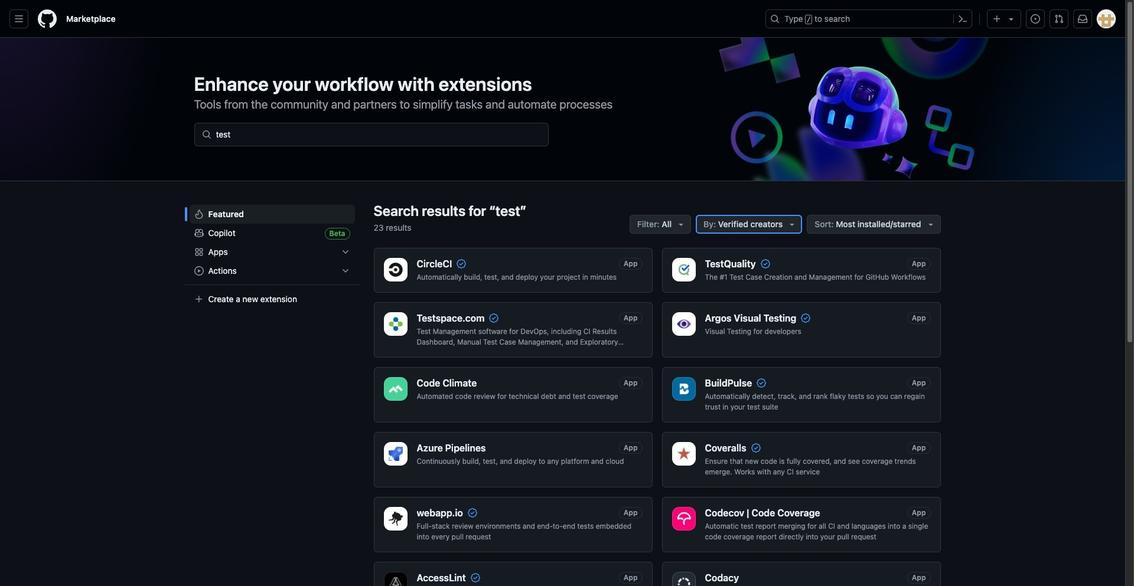 Task type: locate. For each thing, give the bounding box(es) containing it.
sc 9kayk9 0 image
[[341, 247, 350, 257], [457, 259, 466, 269], [341, 266, 350, 276], [757, 379, 766, 388], [751, 444, 761, 453]]

issue opened image
[[1031, 14, 1040, 24]]

testspace.com logo image
[[388, 317, 403, 331]]

sc 9kayk9 0 image for testspace.com logo
[[489, 314, 499, 323]]

code climate logo image
[[388, 382, 403, 396]]

buildpulse logo image
[[677, 382, 691, 396]]

codacy logo image
[[677, 577, 691, 587]]

circleci logo image
[[388, 263, 403, 277]]

search image
[[202, 130, 211, 139]]

sc 9kayk9 0 image for webapp.io logo
[[468, 509, 477, 518]]

accesslint logo image
[[388, 577, 403, 587]]

sc 9kayk9 0 image for circleci logo
[[457, 259, 466, 269]]

sc 9kayk9 0 image for testquality logo on the right of the page
[[761, 259, 770, 269]]

homepage image
[[38, 9, 57, 28]]

argos visual testing logo image
[[677, 317, 691, 331]]

sc 9kayk9 0 image
[[761, 259, 770, 269], [489, 314, 499, 323], [801, 314, 810, 323], [468, 509, 477, 518], [471, 574, 480, 583]]



Task type: vqa. For each thing, say whether or not it's contained in the screenshot.
sc 9kayk9 0 icon for the TestQuality logo
yes



Task type: describe. For each thing, give the bounding box(es) containing it.
copilot image
[[194, 229, 203, 238]]

play image
[[194, 266, 203, 276]]

Search Marketplace text field
[[216, 129, 548, 140]]

sc 9kayk9 0 image for argos visual testing logo
[[801, 314, 810, 323]]

triangle down image
[[1006, 14, 1016, 24]]

webapp.io logo image
[[388, 512, 403, 526]]

flame image
[[194, 210, 203, 219]]

sc 9kayk9 0 image for coveralls logo
[[751, 444, 761, 453]]

codecov | code coverage logo image
[[677, 512, 691, 526]]

sc 9kayk9 0 image for buildpulse logo
[[757, 379, 766, 388]]

apps image
[[194, 247, 203, 257]]

testquality logo image
[[677, 263, 691, 277]]

azure pipelines logo image
[[388, 447, 403, 461]]

command palette image
[[958, 14, 967, 24]]

coveralls logo image
[[677, 447, 691, 461]]

git pull request image
[[1054, 14, 1064, 24]]

inbox image
[[1078, 14, 1087, 24]]

plus image
[[194, 295, 203, 304]]



